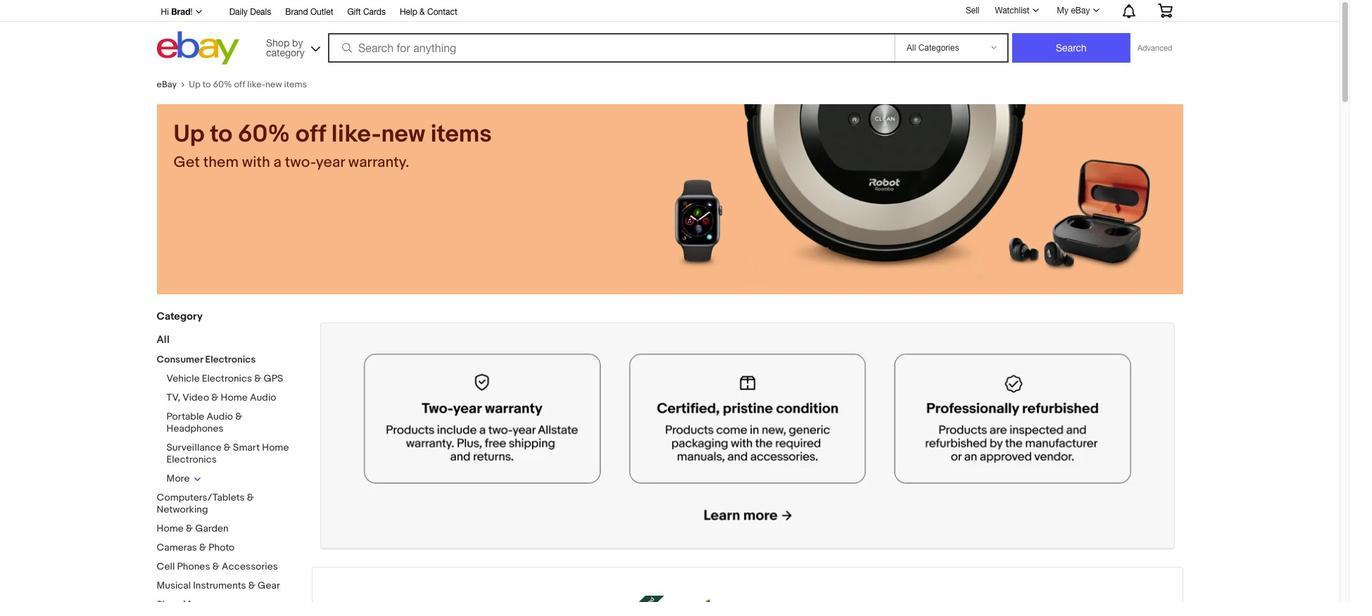 Task type: vqa. For each thing, say whether or not it's contained in the screenshot.
Results
no



Task type: locate. For each thing, give the bounding box(es) containing it.
2 horizontal spatial home
[[262, 442, 289, 453]]

1 horizontal spatial audio
[[250, 392, 276, 403]]

all
[[157, 333, 170, 346]]

0 horizontal spatial new
[[265, 79, 282, 90]]

0 horizontal spatial ebay
[[157, 79, 177, 90]]

1 horizontal spatial new
[[381, 120, 425, 149]]

home & garden link
[[157, 522, 229, 534]]

electronics for vehicle
[[202, 373, 252, 384]]

off
[[234, 79, 245, 90], [296, 120, 326, 149]]

to for up to 60% off like-new items get them with a two-year warranty.
[[210, 120, 232, 149]]

account navigation
[[153, 0, 1183, 22]]

1 horizontal spatial 60%
[[238, 120, 290, 149]]

my
[[1057, 6, 1069, 15]]

home right smart
[[262, 442, 289, 453]]

0 vertical spatial electronics
[[205, 353, 256, 365]]

cell phones & accessories link
[[157, 561, 278, 572]]

brand outlet link
[[285, 5, 333, 20]]

computers/tablets
[[157, 492, 245, 503]]

vehicle electronics & gps link
[[167, 373, 283, 384]]

ecoflow delta pro 3600wh power station generator certified refurbished, lfp image
[[625, 596, 766, 602]]

1 horizontal spatial ebay
[[1071, 6, 1090, 15]]

new down category
[[265, 79, 282, 90]]

gps
[[264, 373, 283, 384]]

advanced
[[1138, 44, 1173, 52]]

2 vertical spatial electronics
[[167, 453, 217, 465]]

audio down tv, video & home audio link
[[207, 411, 233, 423]]

home up the cameras
[[157, 522, 184, 534]]

more button
[[167, 473, 202, 484]]

your shopping cart image
[[1157, 4, 1174, 18]]

new
[[265, 79, 282, 90], [381, 120, 425, 149]]

1 vertical spatial 60%
[[238, 120, 290, 149]]

them
[[203, 154, 239, 172]]

year
[[316, 154, 345, 172]]

1 vertical spatial items
[[431, 120, 492, 149]]

60% right the ebay link
[[213, 79, 232, 90]]

1 vertical spatial off
[[296, 120, 326, 149]]

electronics up tv, video & home audio link
[[202, 373, 252, 384]]

like- down shop by category dropdown button
[[247, 79, 265, 90]]

brand
[[285, 7, 308, 17]]

0 horizontal spatial 60%
[[213, 79, 232, 90]]

to inside up to 60% off like-new items get them with a two-year warranty.
[[210, 120, 232, 149]]

cell
[[157, 561, 175, 572]]

portable audio & headphones link
[[167, 411, 242, 434]]

gift cards
[[347, 7, 386, 17]]

vehicle
[[167, 373, 200, 384]]

warranty.
[[348, 154, 409, 172]]

like- inside up to 60% off like-new items get them with a two-year warranty.
[[331, 120, 381, 149]]

a
[[274, 154, 282, 172]]

computers/tablets & networking home & garden cameras & photo cell phones & accessories musical instruments & gear
[[157, 492, 280, 592]]

gift
[[347, 7, 361, 17]]

0 vertical spatial up
[[189, 79, 201, 90]]

1 vertical spatial ebay
[[157, 79, 177, 90]]

1 vertical spatial audio
[[207, 411, 233, 423]]

& inside 'link'
[[420, 7, 425, 17]]

outlet
[[311, 7, 333, 17]]

to
[[203, 79, 211, 90], [210, 120, 232, 149]]

musical instruments & gear link
[[157, 580, 280, 592]]

items
[[284, 79, 307, 90], [431, 120, 492, 149]]

home inside computers/tablets & networking home & garden cameras & photo cell phones & accessories musical instruments & gear
[[157, 522, 184, 534]]

home down vehicle electronics & gps link
[[221, 392, 248, 403]]

ebay
[[1071, 6, 1090, 15], [157, 79, 177, 90]]

new for up to 60% off like-new items get them with a two-year warranty.
[[381, 120, 425, 149]]

home
[[221, 392, 248, 403], [262, 442, 289, 453], [157, 522, 184, 534]]

certified refurbished image
[[321, 323, 1174, 548]]

60% up the with at the top
[[238, 120, 290, 149]]

60%
[[213, 79, 232, 90], [238, 120, 290, 149]]

60% inside up to 60% off like-new items get them with a two-year warranty.
[[238, 120, 290, 149]]

computers/tablets & networking link
[[157, 492, 254, 515]]

consumer
[[157, 353, 203, 365]]

& left photo
[[199, 542, 206, 553]]

up to 60% off like-new items get them with a two-year warranty.
[[174, 120, 492, 172]]

0 vertical spatial like-
[[247, 79, 265, 90]]

sell link
[[960, 5, 986, 15]]

to for up to 60% off like-new items
[[203, 79, 211, 90]]

electronics for consumer
[[205, 353, 256, 365]]

1 vertical spatial new
[[381, 120, 425, 149]]

to up them
[[210, 120, 232, 149]]

1 vertical spatial to
[[210, 120, 232, 149]]

1 vertical spatial home
[[262, 442, 289, 453]]

instruments
[[193, 580, 246, 592]]

off for up to 60% off like-new items
[[234, 79, 245, 90]]

off for up to 60% off like-new items get them with a two-year warranty.
[[296, 120, 326, 149]]

hi
[[161, 7, 169, 17]]

audio down gps
[[250, 392, 276, 403]]

& down tv, video & home audio link
[[235, 411, 242, 423]]

1 vertical spatial electronics
[[202, 373, 252, 384]]

& down the surveillance & smart home electronics link
[[247, 492, 254, 503]]

electronics up vehicle electronics & gps link
[[205, 353, 256, 365]]

like-
[[247, 79, 265, 90], [331, 120, 381, 149]]

&
[[420, 7, 425, 17], [254, 373, 262, 384], [211, 392, 219, 403], [235, 411, 242, 423], [224, 442, 231, 453], [247, 492, 254, 503], [186, 522, 193, 534], [199, 542, 206, 553], [212, 561, 220, 572], [248, 580, 256, 592]]

0 vertical spatial items
[[284, 79, 307, 90]]

accessories
[[222, 561, 278, 572]]

items inside up to 60% off like-new items get them with a two-year warranty.
[[431, 120, 492, 149]]

up inside up to 60% off like-new items get them with a two-year warranty.
[[174, 120, 205, 149]]

new inside up to 60% off like-new items get them with a two-year warranty.
[[381, 120, 425, 149]]

shop
[[266, 37, 290, 48]]

& right help
[[420, 7, 425, 17]]

1 horizontal spatial home
[[221, 392, 248, 403]]

1 horizontal spatial off
[[296, 120, 326, 149]]

deals
[[250, 7, 271, 17]]

0 horizontal spatial off
[[234, 79, 245, 90]]

0 vertical spatial to
[[203, 79, 211, 90]]

None text field
[[321, 323, 1174, 548]]

like- up warranty.
[[331, 120, 381, 149]]

up
[[189, 79, 201, 90], [174, 120, 205, 149]]

0 vertical spatial off
[[234, 79, 245, 90]]

all link
[[157, 333, 170, 346]]

bose smart soundbar 900 home theater, certified refurbished image
[[1099, 596, 1205, 602]]

0 vertical spatial ebay
[[1071, 6, 1090, 15]]

0 horizontal spatial audio
[[207, 411, 233, 423]]

0 horizontal spatial home
[[157, 522, 184, 534]]

1 vertical spatial like-
[[331, 120, 381, 149]]

0 horizontal spatial items
[[284, 79, 307, 90]]

1 vertical spatial up
[[174, 120, 205, 149]]

electronics
[[205, 353, 256, 365], [202, 373, 252, 384], [167, 453, 217, 465]]

0 vertical spatial new
[[265, 79, 282, 90]]

audio
[[250, 392, 276, 403], [207, 411, 233, 423]]

0 horizontal spatial like-
[[247, 79, 265, 90]]

video
[[183, 392, 209, 403]]

off inside up to 60% off like-new items get them with a two-year warranty.
[[296, 120, 326, 149]]

new up warranty.
[[381, 120, 425, 149]]

2 vertical spatial home
[[157, 522, 184, 534]]

0 vertical spatial 60%
[[213, 79, 232, 90]]

1 horizontal spatial like-
[[331, 120, 381, 149]]

to right the ebay link
[[203, 79, 211, 90]]

Search for anything text field
[[330, 35, 892, 61]]

electronics up more 'button'
[[167, 453, 217, 465]]

None submit
[[1013, 33, 1131, 63]]

& up the cameras & photo link
[[186, 522, 193, 534]]

1 horizontal spatial items
[[431, 120, 492, 149]]

shop by category banner
[[153, 0, 1183, 68]]



Task type: describe. For each thing, give the bounding box(es) containing it.
category
[[266, 47, 305, 58]]

watchlist link
[[988, 2, 1045, 19]]

60% for up to 60% off like-new items
[[213, 79, 232, 90]]

with
[[242, 154, 270, 172]]

ebay inside account navigation
[[1071, 6, 1090, 15]]

more
[[167, 473, 190, 484]]

& left gps
[[254, 373, 262, 384]]

gift cards link
[[347, 5, 386, 20]]

up to 60% off like-new items main content
[[145, 68, 1222, 602]]

vehicle electronics & gps tv, video & home audio portable audio & headphones surveillance & smart home electronics
[[167, 373, 289, 465]]

0 vertical spatial home
[[221, 392, 248, 403]]

like- for up to 60% off like-new items get them with a two-year warranty.
[[331, 120, 381, 149]]

surveillance
[[167, 442, 222, 453]]

tv, video & home audio link
[[167, 392, 276, 403]]

two-
[[285, 154, 316, 172]]

help & contact link
[[400, 5, 457, 20]]

networking
[[157, 503, 208, 515]]

category
[[157, 310, 203, 323]]

get
[[174, 154, 200, 172]]

smart
[[233, 442, 260, 453]]

gear
[[258, 580, 280, 592]]

60% for up to 60% off like-new items get them with a two-year warranty.
[[238, 120, 290, 149]]

cameras & photo link
[[157, 542, 235, 553]]

shop by category
[[266, 37, 305, 58]]

my ebay
[[1057, 6, 1090, 15]]

phones
[[177, 561, 210, 572]]

brand outlet
[[285, 7, 333, 17]]

like- for up to 60% off like-new items
[[247, 79, 265, 90]]

headphones
[[167, 423, 224, 434]]

none submit inside shop by category "banner"
[[1013, 33, 1131, 63]]

items for up to 60% off like-new items
[[284, 79, 307, 90]]

advanced link
[[1131, 34, 1180, 62]]

help & contact
[[400, 7, 457, 17]]

new for up to 60% off like-new items
[[265, 79, 282, 90]]

my ebay link
[[1050, 2, 1106, 19]]

daily
[[229, 7, 248, 17]]

shop by category button
[[260, 31, 323, 62]]

daily deals
[[229, 7, 271, 17]]

tv,
[[167, 392, 180, 403]]

cameras
[[157, 542, 197, 553]]

help
[[400, 7, 417, 17]]

cards
[[363, 7, 386, 17]]

& left smart
[[224, 442, 231, 453]]

up for up to 60% off like-new items
[[189, 79, 201, 90]]

contact
[[427, 7, 457, 17]]

daily deals link
[[229, 5, 271, 20]]

up for up to 60% off like-new items get them with a two-year warranty.
[[174, 120, 205, 149]]

consumer electronics
[[157, 353, 256, 365]]

hi brad !
[[161, 6, 193, 17]]

items for up to 60% off like-new items get them with a two-year warranty.
[[431, 120, 492, 149]]

sell
[[966, 5, 980, 15]]

brad
[[171, 6, 190, 17]]

& up musical instruments & gear link
[[212, 561, 220, 572]]

!
[[190, 7, 193, 17]]

up to 60% off like-new items
[[189, 79, 307, 90]]

& right video
[[211, 392, 219, 403]]

ebay inside up to 60% off like-new items main content
[[157, 79, 177, 90]]

none text field inside up to 60% off like-new items main content
[[321, 323, 1174, 548]]

photo
[[209, 542, 235, 553]]

watchlist
[[995, 6, 1030, 15]]

garden
[[195, 522, 229, 534]]

ebay link
[[157, 79, 189, 90]]

surveillance & smart home electronics link
[[167, 442, 289, 465]]

& left gear
[[248, 580, 256, 592]]

musical
[[157, 580, 191, 592]]

by
[[292, 37, 303, 48]]

0 vertical spatial audio
[[250, 392, 276, 403]]

portable
[[167, 411, 204, 423]]



